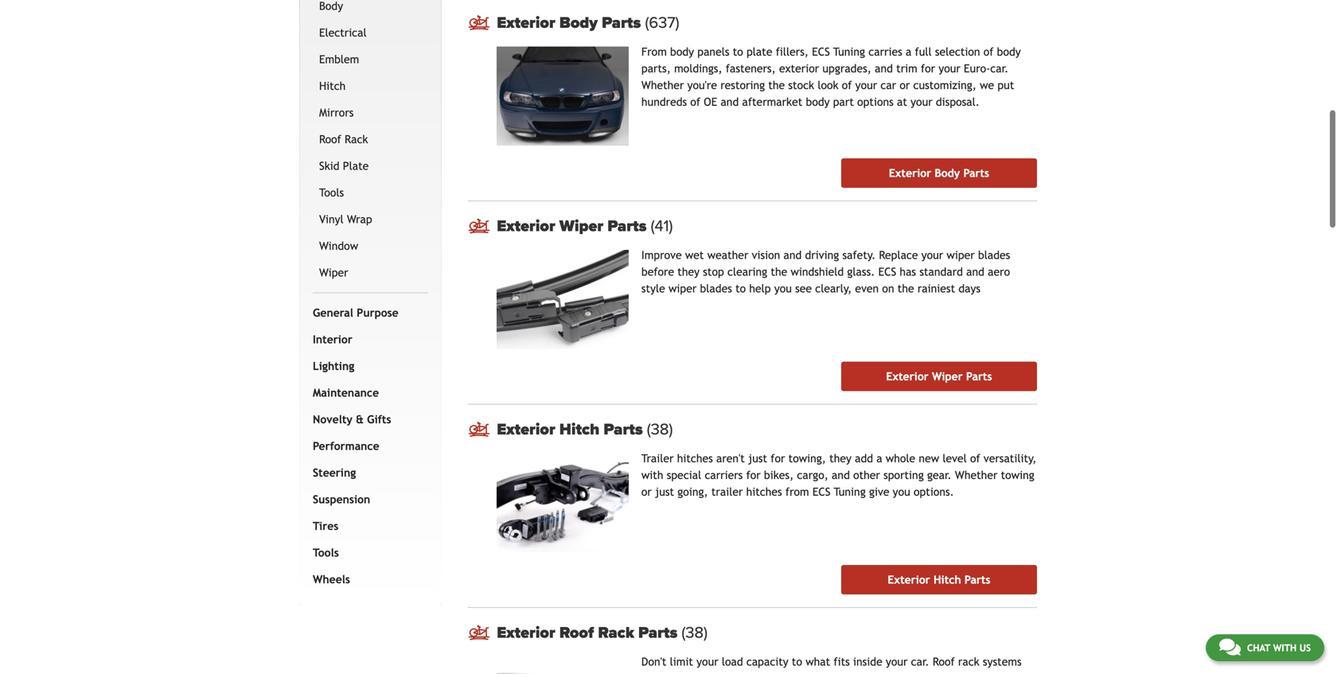 Task type: describe. For each thing, give the bounding box(es) containing it.
general purpose
[[313, 306, 399, 319]]

from body panels to plate fillers, ecs tuning carries a full selection of body parts, moldings, fasteners, exterior upgrades, and trim for your euro-car. whether you're restoring the stock look of your car or customizing, we put hundreds of oe and aftermarket body part options at your disposal.
[[642, 46, 1022, 108]]

trailer
[[642, 452, 674, 465]]

or inside from body panels to plate fillers, ecs tuning carries a full selection of body parts, moldings, fasteners, exterior upgrades, and trim for your euro-car. whether you're restoring the stock look of your car or customizing, we put hundreds of oe and aftermarket body part options at your disposal.
[[900, 79, 911, 92]]

improve wet weather vision and driving safety. replace your wiper blades before they stop clearing the windshield glass. ecs has standard and aero style wiper blades to help you see clearly, even on the rainiest days
[[642, 249, 1011, 295]]

lighting
[[313, 360, 355, 373]]

trim
[[897, 62, 918, 75]]

0 vertical spatial tools link
[[316, 179, 425, 206]]

ecs inside improve wet weather vision and driving safety. replace your wiper blades before they stop clearing the windshield glass. ecs has standard and aero style wiper blades to help you see clearly, even on the rainiest days
[[879, 266, 897, 278]]

maintenance link
[[310, 380, 425, 406]]

0 horizontal spatial blades
[[700, 282, 733, 295]]

suspension
[[313, 493, 371, 506]]

tuning inside trailer hitches aren't just for towing, they add a whole new level of versatility, with special carriers for bikes, cargo, and other sporting gear. whether towing or just going, trailer hitches from ecs tuning give you options.
[[834, 486, 866, 499]]

general
[[313, 306, 354, 319]]

exterior for exterior hitch parts link to the bottom
[[888, 574, 931, 587]]

roof inside exterior subcategories element
[[319, 133, 341, 146]]

ecs inside from body panels to plate fillers, ecs tuning carries a full selection of body parts, moldings, fasteners, exterior upgrades, and trim for your euro-car. whether you're restoring the stock look of your car or customizing, we put hundreds of oe and aftermarket body part options at your disposal.
[[812, 46, 830, 58]]

clearing
[[728, 266, 768, 278]]

with inside trailer hitches aren't just for towing, they add a whole new level of versatility, with special carriers for bikes, cargo, and other sporting gear. whether towing or just going, trailer hitches from ecs tuning give you options.
[[642, 469, 664, 482]]

interior link
[[310, 326, 425, 353]]

mirrors link
[[316, 99, 425, 126]]

customizing,
[[914, 79, 977, 92]]

wheels
[[313, 573, 350, 586]]

2 vertical spatial for
[[747, 469, 761, 482]]

euro-
[[964, 62, 991, 75]]

from
[[786, 486, 810, 499]]

exterior for topmost exterior hitch parts link
[[497, 420, 556, 439]]

1 vertical spatial exterior wiper parts link
[[842, 362, 1038, 391]]

disposal.
[[936, 96, 980, 108]]

rainiest
[[918, 282, 956, 295]]

body for bottommost exterior body parts link
[[935, 167, 961, 180]]

wiper link
[[316, 259, 425, 286]]

clearly,
[[816, 282, 852, 295]]

roof rack link
[[316, 126, 425, 153]]

1 vertical spatial hitches
[[747, 486, 783, 499]]

&
[[356, 413, 364, 426]]

whether inside trailer hitches aren't just for towing, they add a whole new level of versatility, with special carriers for bikes, cargo, and other sporting gear. whether towing or just going, trailer hitches from ecs tuning give you options.
[[956, 469, 998, 482]]

options
[[858, 96, 894, 108]]

new
[[919, 452, 940, 465]]

exterior roof rack parts link
[[497, 624, 1038, 643]]

tools inside exterior subcategories element
[[319, 186, 344, 199]]

exterior body parts for bottommost exterior body parts link
[[889, 167, 990, 180]]

at
[[898, 96, 908, 108]]

other
[[854, 469, 881, 482]]

chat with us link
[[1206, 635, 1325, 662]]

2 horizontal spatial wiper
[[933, 370, 963, 383]]

aren't
[[717, 452, 745, 465]]

oe
[[704, 96, 718, 108]]

0 horizontal spatial body
[[671, 46, 694, 58]]

skid plate link
[[316, 153, 425, 179]]

1 horizontal spatial body
[[806, 96, 830, 108]]

add
[[855, 452, 874, 465]]

1 vertical spatial exterior body parts link
[[842, 159, 1038, 188]]

whether inside from body panels to plate fillers, ecs tuning carries a full selection of body parts, moldings, fasteners, exterior upgrades, and trim for your euro-car. whether you're restoring the stock look of your car or customizing, we put hundreds of oe and aftermarket body part options at your disposal.
[[642, 79, 684, 92]]

0 vertical spatial exterior wiper parts
[[497, 217, 651, 236]]

us
[[1300, 643, 1312, 654]]

part
[[834, 96, 854, 108]]

interior
[[313, 333, 353, 346]]

gear.
[[928, 469, 952, 482]]

0 horizontal spatial wiper
[[669, 282, 697, 295]]

fillers,
[[776, 46, 809, 58]]

performance
[[313, 440, 380, 453]]

whole
[[886, 452, 916, 465]]

exterior wiper parts thumbnail image image
[[497, 250, 629, 349]]

novelty & gifts link
[[310, 406, 425, 433]]

2 vertical spatial the
[[898, 282, 915, 295]]

aftermarket
[[743, 96, 803, 108]]

1 vertical spatial tools
[[313, 547, 339, 559]]

maintenance
[[313, 386, 379, 399]]

and down carries
[[875, 62, 893, 75]]

steering
[[313, 467, 356, 479]]

trailer hitches aren't just for towing, they add a whole new level of versatility, with special carriers for bikes, cargo, and other sporting gear. whether towing or just going, trailer hitches from ecs tuning give you options.
[[642, 452, 1037, 499]]

help
[[750, 282, 771, 295]]

you're
[[688, 79, 718, 92]]

give
[[870, 486, 890, 499]]

weather
[[708, 249, 749, 262]]

restoring
[[721, 79, 765, 92]]

trailer
[[712, 486, 743, 499]]

1 vertical spatial for
[[771, 452, 786, 465]]

driving
[[806, 249, 840, 262]]

1 vertical spatial rack
[[598, 624, 635, 643]]

chat with us
[[1248, 643, 1312, 654]]

tuning inside from body panels to plate fillers, ecs tuning carries a full selection of body parts, moldings, fasteners, exterior upgrades, and trim for your euro-car. whether you're restoring the stock look of your car or customizing, we put hundreds of oe and aftermarket body part options at your disposal.
[[834, 46, 866, 58]]

and inside trailer hitches aren't just for towing, they add a whole new level of versatility, with special carriers for bikes, cargo, and other sporting gear. whether towing or just going, trailer hitches from ecs tuning give you options.
[[832, 469, 850, 482]]

stop
[[703, 266, 725, 278]]

to inside improve wet weather vision and driving safety. replace your wiper blades before they stop clearing the windshield glass. ecs has standard and aero style wiper blades to help you see clearly, even on the rainiest days
[[736, 282, 746, 295]]

and up the days
[[967, 266, 985, 278]]

hitch for topmost exterior hitch parts link
[[560, 420, 600, 439]]

we
[[980, 79, 995, 92]]

wrap
[[347, 213, 372, 226]]

a inside trailer hitches aren't just for towing, they add a whole new level of versatility, with special carriers for bikes, cargo, and other sporting gear. whether towing or just going, trailer hitches from ecs tuning give you options.
[[877, 452, 883, 465]]

body for top exterior body parts link
[[560, 13, 598, 32]]

look
[[818, 79, 839, 92]]

0 vertical spatial just
[[749, 452, 768, 465]]

exterior for top exterior body parts link
[[497, 13, 556, 32]]

skid
[[319, 160, 340, 172]]

special
[[667, 469, 702, 482]]

bikes,
[[764, 469, 794, 482]]

to inside from body panels to plate fillers, ecs tuning carries a full selection of body parts, moldings, fasteners, exterior upgrades, and trim for your euro-car. whether you're restoring the stock look of your car or customizing, we put hundreds of oe and aftermarket body part options at your disposal.
[[733, 46, 744, 58]]

vinyl wrap
[[319, 213, 372, 226]]

a inside from body panels to plate fillers, ecs tuning carries a full selection of body parts, moldings, fasteners, exterior upgrades, and trim for your euro-car. whether you're restoring the stock look of your car or customizing, we put hundreds of oe and aftermarket body part options at your disposal.
[[906, 46, 912, 58]]



Task type: locate. For each thing, give the bounding box(es) containing it.
plate
[[343, 160, 369, 172]]

0 horizontal spatial or
[[642, 486, 652, 499]]

vinyl
[[319, 213, 344, 226]]

hitches down bikes,
[[747, 486, 783, 499]]

replace
[[880, 249, 919, 262]]

your up the customizing,
[[939, 62, 961, 75]]

hitch inside exterior subcategories element
[[319, 79, 346, 92]]

your inside improve wet weather vision and driving safety. replace your wiper blades before they stop clearing the windshield glass. ecs has standard and aero style wiper blades to help you see clearly, even on the rainiest days
[[922, 249, 944, 262]]

for
[[921, 62, 936, 75], [771, 452, 786, 465], [747, 469, 761, 482]]

to
[[733, 46, 744, 58], [736, 282, 746, 295]]

level
[[943, 452, 967, 465]]

a left full
[[906, 46, 912, 58]]

ecs up 'exterior'
[[812, 46, 830, 58]]

0 vertical spatial tools
[[319, 186, 344, 199]]

wiper right style
[[669, 282, 697, 295]]

ecs down cargo,
[[813, 486, 831, 499]]

0 vertical spatial wiper
[[560, 217, 604, 236]]

and left other on the right bottom of the page
[[832, 469, 850, 482]]

0 vertical spatial they
[[678, 266, 700, 278]]

exterior for bottommost exterior body parts link
[[889, 167, 932, 180]]

vision
[[752, 249, 781, 262]]

0 vertical spatial to
[[733, 46, 744, 58]]

of down upgrades,
[[842, 79, 852, 92]]

1 vertical spatial or
[[642, 486, 652, 499]]

aero
[[988, 266, 1011, 278]]

body up exterior body parts thumbnail image
[[560, 13, 598, 32]]

you inside trailer hitches aren't just for towing, they add a whole new level of versatility, with special carriers for bikes, cargo, and other sporting gear. whether towing or just going, trailer hitches from ecs tuning give you options.
[[893, 486, 911, 499]]

the inside from body panels to plate fillers, ecs tuning carries a full selection of body parts, moldings, fasteners, exterior upgrades, and trim for your euro-car. whether you're restoring the stock look of your car or customizing, we put hundreds of oe and aftermarket body part options at your disposal.
[[769, 79, 785, 92]]

for up bikes,
[[771, 452, 786, 465]]

with down trailer
[[642, 469, 664, 482]]

1 horizontal spatial hitches
[[747, 486, 783, 499]]

blades up aero at the right of the page
[[979, 249, 1011, 262]]

sporting
[[884, 469, 924, 482]]

glass.
[[848, 266, 876, 278]]

you left see
[[775, 282, 792, 295]]

1 vertical spatial roof
[[560, 624, 594, 643]]

2 horizontal spatial hitch
[[934, 574, 962, 587]]

novelty
[[313, 413, 353, 426]]

exterior body parts link down disposal.
[[842, 159, 1038, 188]]

roof up exterior roof rack parts thumbnail image
[[560, 624, 594, 643]]

1 horizontal spatial just
[[749, 452, 768, 465]]

the up 'aftermarket'
[[769, 79, 785, 92]]

you
[[775, 282, 792, 295], [893, 486, 911, 499]]

1 horizontal spatial a
[[906, 46, 912, 58]]

safety.
[[843, 249, 876, 262]]

exterior wiper parts link
[[497, 217, 1038, 236], [842, 362, 1038, 391]]

0 vertical spatial exterior body parts
[[497, 13, 645, 32]]

2 vertical spatial wiper
[[933, 370, 963, 383]]

panels
[[698, 46, 730, 58]]

0 horizontal spatial with
[[642, 469, 664, 482]]

or right car
[[900, 79, 911, 92]]

plate
[[747, 46, 773, 58]]

0 horizontal spatial for
[[747, 469, 761, 482]]

the down vision
[[771, 266, 788, 278]]

exterior hitch parts for topmost exterior hitch parts link
[[497, 420, 647, 439]]

the down has
[[898, 282, 915, 295]]

1 vertical spatial blades
[[700, 282, 733, 295]]

0 vertical spatial hitch
[[319, 79, 346, 92]]

exterior body parts up exterior body parts thumbnail image
[[497, 13, 645, 32]]

stock
[[789, 79, 815, 92]]

hitch link
[[316, 73, 425, 99]]

of
[[984, 46, 994, 58], [842, 79, 852, 92], [691, 96, 701, 108], [971, 452, 981, 465]]

your right at
[[911, 96, 933, 108]]

on
[[883, 282, 895, 295]]

tools link up wheels
[[310, 540, 425, 566]]

0 vertical spatial ecs
[[812, 46, 830, 58]]

0 horizontal spatial rack
[[345, 133, 368, 146]]

from
[[642, 46, 667, 58]]

0 vertical spatial or
[[900, 79, 911, 92]]

with left us at the right bottom
[[1274, 643, 1297, 654]]

rack up exterior roof rack parts thumbnail image
[[598, 624, 635, 643]]

0 vertical spatial exterior hitch parts
[[497, 420, 647, 439]]

0 horizontal spatial just
[[655, 486, 675, 499]]

fasteners,
[[726, 62, 776, 75]]

going,
[[678, 486, 708, 499]]

vinyl wrap link
[[316, 206, 425, 233]]

of up car.
[[984, 46, 994, 58]]

0 horizontal spatial body
[[560, 13, 598, 32]]

towing
[[1002, 469, 1035, 482]]

0 vertical spatial exterior hitch parts link
[[497, 420, 1038, 439]]

body up car.
[[998, 46, 1022, 58]]

performance link
[[310, 433, 425, 460]]

wiper
[[560, 217, 604, 236], [319, 266, 349, 279], [933, 370, 963, 383]]

for inside from body panels to plate fillers, ecs tuning carries a full selection of body parts, moldings, fasteners, exterior upgrades, and trim for your euro-car. whether you're restoring the stock look of your car or customizing, we put hundreds of oe and aftermarket body part options at your disposal.
[[921, 62, 936, 75]]

tires link
[[310, 513, 425, 540]]

ecs up on
[[879, 266, 897, 278]]

1 vertical spatial wiper
[[669, 282, 697, 295]]

exterior hitch parts for exterior hitch parts link to the bottom
[[888, 574, 991, 587]]

they down wet
[[678, 266, 700, 278]]

1 horizontal spatial exterior hitch parts
[[888, 574, 991, 587]]

tools down "tires"
[[313, 547, 339, 559]]

0 horizontal spatial roof
[[319, 133, 341, 146]]

or inside trailer hitches aren't just for towing, they add a whole new level of versatility, with special carriers for bikes, cargo, and other sporting gear. whether towing or just going, trailer hitches from ecs tuning give you options.
[[642, 486, 652, 499]]

comments image
[[1220, 638, 1241, 657]]

0 horizontal spatial exterior wiper parts
[[497, 217, 651, 236]]

tools
[[319, 186, 344, 199], [313, 547, 339, 559]]

0 vertical spatial roof
[[319, 133, 341, 146]]

ecs inside trailer hitches aren't just for towing, they add a whole new level of versatility, with special carriers for bikes, cargo, and other sporting gear. whether towing or just going, trailer hitches from ecs tuning give you options.
[[813, 486, 831, 499]]

just down special
[[655, 486, 675, 499]]

rack inside exterior subcategories element
[[345, 133, 368, 146]]

days
[[959, 282, 981, 295]]

lighting link
[[310, 353, 425, 380]]

roof up skid at left top
[[319, 133, 341, 146]]

1 horizontal spatial hitch
[[560, 420, 600, 439]]

0 horizontal spatial they
[[678, 266, 700, 278]]

they inside improve wet weather vision and driving safety. replace your wiper blades before they stop clearing the windshield glass. ecs has standard and aero style wiper blades to help you see clearly, even on the rainiest days
[[678, 266, 700, 278]]

exterior wiper parts
[[497, 217, 651, 236], [887, 370, 993, 383]]

of inside trailer hitches aren't just for towing, they add a whole new level of versatility, with special carriers for bikes, cargo, and other sporting gear. whether towing or just going, trailer hitches from ecs tuning give you options.
[[971, 452, 981, 465]]

1 vertical spatial exterior wiper parts
[[887, 370, 993, 383]]

for down full
[[921, 62, 936, 75]]

window
[[319, 240, 358, 252]]

1 vertical spatial the
[[771, 266, 788, 278]]

has
[[900, 266, 917, 278]]

0 vertical spatial the
[[769, 79, 785, 92]]

1 vertical spatial they
[[830, 452, 852, 465]]

1 horizontal spatial roof
[[560, 624, 594, 643]]

and right vision
[[784, 249, 802, 262]]

1 horizontal spatial blades
[[979, 249, 1011, 262]]

chat
[[1248, 643, 1271, 654]]

improve
[[642, 249, 682, 262]]

novelty & gifts
[[313, 413, 391, 426]]

exterior body parts
[[497, 13, 645, 32], [889, 167, 990, 180]]

wiper
[[947, 249, 975, 262], [669, 282, 697, 295]]

or down trailer
[[642, 486, 652, 499]]

carriers
[[705, 469, 743, 482]]

1 vertical spatial with
[[1274, 643, 1297, 654]]

before
[[642, 266, 675, 278]]

1 vertical spatial exterior hitch parts link
[[842, 565, 1038, 595]]

0 vertical spatial exterior wiper parts link
[[497, 217, 1038, 236]]

of right level
[[971, 452, 981, 465]]

your up options
[[856, 79, 878, 92]]

roof rack
[[319, 133, 368, 146]]

1 horizontal spatial or
[[900, 79, 911, 92]]

1 horizontal spatial you
[[893, 486, 911, 499]]

tuning down other on the right bottom of the page
[[834, 486, 866, 499]]

1 horizontal spatial wiper
[[560, 217, 604, 236]]

1 horizontal spatial with
[[1274, 643, 1297, 654]]

they left add
[[830, 452, 852, 465]]

for left bikes,
[[747, 469, 761, 482]]

wiper up standard
[[947, 249, 975, 262]]

0 vertical spatial with
[[642, 469, 664, 482]]

1 vertical spatial just
[[655, 486, 675, 499]]

to down the clearing
[[736, 282, 746, 295]]

exterior
[[497, 13, 556, 32], [889, 167, 932, 180], [497, 217, 556, 236], [887, 370, 929, 383], [497, 420, 556, 439], [888, 574, 931, 587], [497, 624, 556, 643]]

exterior subcategories element
[[313, 0, 429, 293]]

wiper inside "link"
[[319, 266, 349, 279]]

1 vertical spatial you
[[893, 486, 911, 499]]

versatility,
[[984, 452, 1037, 465]]

1 vertical spatial tuning
[[834, 486, 866, 499]]

towing,
[[789, 452, 827, 465]]

1 horizontal spatial exterior wiper parts
[[887, 370, 993, 383]]

body up moldings,
[[671, 46, 694, 58]]

1 horizontal spatial wiper
[[947, 249, 975, 262]]

roof
[[319, 133, 341, 146], [560, 624, 594, 643]]

electrical
[[319, 26, 367, 39]]

exterior for exterior roof rack parts link
[[497, 624, 556, 643]]

mirrors
[[319, 106, 354, 119]]

exterior
[[780, 62, 820, 75]]

blades
[[979, 249, 1011, 262], [700, 282, 733, 295]]

upgrades,
[[823, 62, 872, 75]]

electrical link
[[316, 19, 425, 46]]

cargo,
[[798, 469, 829, 482]]

2 vertical spatial hitch
[[934, 574, 962, 587]]

skid plate
[[319, 160, 369, 172]]

style
[[642, 282, 666, 295]]

of left the 'oe'
[[691, 96, 701, 108]]

0 vertical spatial tuning
[[834, 46, 866, 58]]

carries
[[869, 46, 903, 58]]

0 vertical spatial body
[[560, 13, 598, 32]]

0 vertical spatial blades
[[979, 249, 1011, 262]]

tires
[[313, 520, 339, 533]]

1 horizontal spatial whether
[[956, 469, 998, 482]]

1 vertical spatial ecs
[[879, 266, 897, 278]]

hitch
[[319, 79, 346, 92], [560, 420, 600, 439], [934, 574, 962, 587]]

0 vertical spatial a
[[906, 46, 912, 58]]

0 horizontal spatial exterior body parts
[[497, 13, 645, 32]]

0 vertical spatial hitches
[[677, 452, 713, 465]]

full
[[915, 46, 932, 58]]

0 horizontal spatial a
[[877, 452, 883, 465]]

tools up vinyl
[[319, 186, 344, 199]]

car
[[881, 79, 897, 92]]

1 horizontal spatial they
[[830, 452, 852, 465]]

and right the 'oe'
[[721, 96, 739, 108]]

1 horizontal spatial rack
[[598, 624, 635, 643]]

exterior roof rack parts
[[497, 624, 682, 643]]

exterior body parts down disposal.
[[889, 167, 990, 180]]

tuning up upgrades,
[[834, 46, 866, 58]]

parts,
[[642, 62, 671, 75]]

body
[[560, 13, 598, 32], [935, 167, 961, 180]]

0 vertical spatial rack
[[345, 133, 368, 146]]

exterior hitch parts thumbnail image image
[[497, 454, 629, 553]]

body down disposal.
[[935, 167, 961, 180]]

1 horizontal spatial for
[[771, 452, 786, 465]]

to up fasteners,
[[733, 46, 744, 58]]

0 horizontal spatial you
[[775, 282, 792, 295]]

you inside improve wet weather vision and driving safety. replace your wiper blades before they stop clearing the windshield glass. ecs has standard and aero style wiper blades to help you see clearly, even on the rainiest days
[[775, 282, 792, 295]]

0 vertical spatial wiper
[[947, 249, 975, 262]]

1 vertical spatial tools link
[[310, 540, 425, 566]]

selection
[[936, 46, 981, 58]]

body down the look at top
[[806, 96, 830, 108]]

just
[[749, 452, 768, 465], [655, 486, 675, 499]]

tools link up the wrap
[[316, 179, 425, 206]]

car.
[[991, 62, 1009, 75]]

standard
[[920, 266, 964, 278]]

1 vertical spatial whether
[[956, 469, 998, 482]]

a
[[906, 46, 912, 58], [877, 452, 883, 465]]

put
[[998, 79, 1015, 92]]

1 horizontal spatial body
[[935, 167, 961, 180]]

0 horizontal spatial wiper
[[319, 266, 349, 279]]

whether up hundreds on the top of the page
[[642, 79, 684, 92]]

0 vertical spatial exterior body parts link
[[497, 13, 1038, 32]]

and
[[875, 62, 893, 75], [721, 96, 739, 108], [784, 249, 802, 262], [967, 266, 985, 278], [832, 469, 850, 482]]

exterior roof rack parts thumbnail image image
[[497, 657, 629, 675]]

whether down level
[[956, 469, 998, 482]]

exterior hitch parts
[[497, 420, 647, 439], [888, 574, 991, 587]]

1 vertical spatial body
[[935, 167, 961, 180]]

2 horizontal spatial body
[[998, 46, 1022, 58]]

a right add
[[877, 452, 883, 465]]

1 vertical spatial wiper
[[319, 266, 349, 279]]

just up bikes,
[[749, 452, 768, 465]]

gifts
[[367, 413, 391, 426]]

windshield
[[791, 266, 844, 278]]

rack up the plate
[[345, 133, 368, 146]]

0 vertical spatial you
[[775, 282, 792, 295]]

1 vertical spatial hitch
[[560, 420, 600, 439]]

emblem link
[[316, 46, 425, 73]]

exterior body parts link up 'plate'
[[497, 13, 1038, 32]]

with
[[642, 469, 664, 482], [1274, 643, 1297, 654]]

1 horizontal spatial exterior body parts
[[889, 167, 990, 180]]

moldings,
[[675, 62, 723, 75]]

exterior body parts inside exterior body parts link
[[889, 167, 990, 180]]

you down 'sporting'
[[893, 486, 911, 499]]

your up standard
[[922, 249, 944, 262]]

exterior body parts thumbnail image image
[[497, 47, 629, 146]]

0 horizontal spatial exterior hitch parts
[[497, 420, 647, 439]]

steering link
[[310, 460, 425, 486]]

1 vertical spatial a
[[877, 452, 883, 465]]

2 vertical spatial ecs
[[813, 486, 831, 499]]

hitch for exterior hitch parts link to the bottom
[[934, 574, 962, 587]]

they inside trailer hitches aren't just for towing, they add a whole new level of versatility, with special carriers for bikes, cargo, and other sporting gear. whether towing or just going, trailer hitches from ecs tuning give you options.
[[830, 452, 852, 465]]

0 vertical spatial for
[[921, 62, 936, 75]]

0 horizontal spatial hitch
[[319, 79, 346, 92]]

blades down stop
[[700, 282, 733, 295]]

0 horizontal spatial hitches
[[677, 452, 713, 465]]

hitches up special
[[677, 452, 713, 465]]

2 horizontal spatial for
[[921, 62, 936, 75]]

0 horizontal spatial whether
[[642, 79, 684, 92]]

exterior body parts for top exterior body parts link
[[497, 13, 645, 32]]

general purpose link
[[310, 300, 425, 326]]

wheels link
[[310, 566, 425, 593]]

hundreds
[[642, 96, 687, 108]]

with inside chat with us link
[[1274, 643, 1297, 654]]



Task type: vqa. For each thing, say whether or not it's contained in the screenshot.
cargo,
yes



